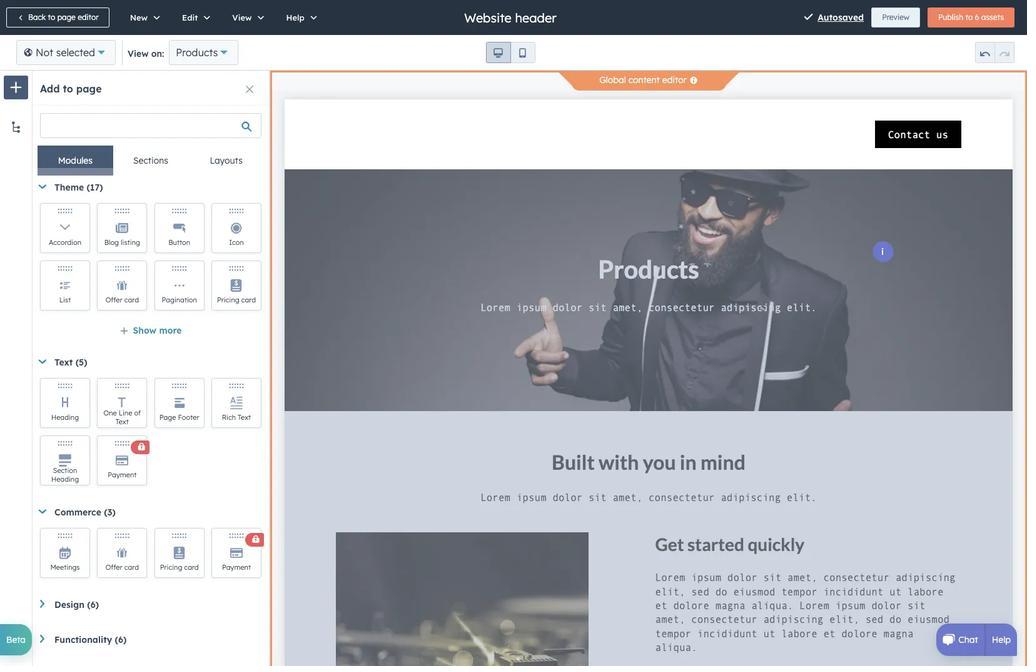 Task type: vqa. For each thing, say whether or not it's contained in the screenshot.
marketplaces icon
no



Task type: describe. For each thing, give the bounding box(es) containing it.
global content editor
[[599, 74, 687, 86]]

view button
[[219, 0, 273, 35]]

view on:
[[128, 48, 164, 59]]

help inside button
[[286, 13, 305, 23]]

back to page editor button
[[6, 8, 109, 28]]

selected
[[56, 46, 95, 59]]

editor inside back to page editor button
[[78, 13, 99, 22]]

preview button
[[872, 8, 920, 28]]

global
[[599, 74, 626, 86]]

publish to 6 assets
[[938, 13, 1004, 22]]

back
[[28, 13, 46, 22]]

to for back
[[48, 13, 55, 22]]

modules
[[58, 155, 93, 166]]

edit
[[182, 13, 198, 23]]

1 vertical spatial help
[[992, 635, 1011, 646]]

website
[[464, 10, 512, 25]]

content
[[629, 74, 660, 86]]

products button
[[169, 40, 239, 65]]

edit button
[[169, 0, 219, 35]]

page for back to page editor
[[57, 13, 76, 22]]

not selected button
[[16, 40, 116, 65]]

publish
[[938, 13, 964, 22]]

website header
[[464, 10, 557, 25]]

Search search field
[[40, 113, 261, 138]]

group containing publish to
[[928, 8, 1015, 28]]

layouts link
[[189, 146, 264, 176]]

beta
[[6, 635, 26, 646]]

1 vertical spatial editor
[[662, 74, 687, 86]]

view for view on:
[[128, 48, 149, 59]]

header
[[515, 10, 557, 25]]



Task type: locate. For each thing, give the bounding box(es) containing it.
products
[[176, 46, 218, 59]]

to inside button
[[48, 13, 55, 22]]

editor up selected
[[78, 13, 99, 22]]

0 vertical spatial page
[[57, 13, 76, 22]]

editor
[[78, 13, 99, 22], [662, 74, 687, 86]]

6
[[975, 13, 979, 22]]

view for view
[[232, 13, 252, 23]]

beta button
[[0, 625, 32, 656]]

page right back
[[57, 13, 76, 22]]

not selected
[[36, 46, 95, 59]]

on:
[[151, 48, 164, 59]]

sections
[[133, 155, 168, 166]]

help right chat
[[992, 635, 1011, 646]]

0 vertical spatial help
[[286, 13, 305, 23]]

0 horizontal spatial to
[[48, 13, 55, 22]]

to left 6
[[966, 13, 973, 22]]

1 vertical spatial page
[[76, 83, 102, 95]]

1 horizontal spatial view
[[232, 13, 252, 23]]

page inside button
[[57, 13, 76, 22]]

to for add
[[63, 83, 73, 95]]

close image
[[246, 86, 253, 93]]

view left on:
[[128, 48, 149, 59]]

2 autosaved button from the left
[[818, 10, 864, 25]]

preview
[[882, 13, 910, 22]]

1 horizontal spatial help
[[992, 635, 1011, 646]]

tab list
[[38, 146, 264, 176]]

page
[[57, 13, 76, 22], [76, 83, 102, 95]]

add to page
[[40, 83, 102, 95]]

0 horizontal spatial page
[[57, 13, 76, 22]]

not
[[36, 46, 53, 59]]

chat
[[959, 635, 978, 646]]

sections link
[[113, 146, 189, 176]]

new
[[130, 13, 148, 23]]

0 horizontal spatial view
[[128, 48, 149, 59]]

help
[[286, 13, 305, 23], [992, 635, 1011, 646]]

to
[[48, 13, 55, 22], [966, 13, 973, 22], [63, 83, 73, 95]]

0 vertical spatial view
[[232, 13, 252, 23]]

view
[[232, 13, 252, 23], [128, 48, 149, 59]]

to for publish
[[966, 13, 973, 22]]

layouts
[[210, 155, 243, 166]]

autosaved button
[[804, 10, 864, 25], [818, 10, 864, 25]]

view inside button
[[232, 13, 252, 23]]

help right view button
[[286, 13, 305, 23]]

0 vertical spatial editor
[[78, 13, 99, 22]]

new button
[[117, 0, 169, 35]]

2 horizontal spatial to
[[966, 13, 973, 22]]

group
[[928, 8, 1015, 28], [486, 42, 535, 63], [975, 42, 1015, 63]]

autosaved
[[818, 12, 864, 23]]

0 horizontal spatial help
[[286, 13, 305, 23]]

to right back
[[48, 13, 55, 22]]

1 horizontal spatial page
[[76, 83, 102, 95]]

to right add in the left top of the page
[[63, 83, 73, 95]]

view right edit button
[[232, 13, 252, 23]]

add
[[40, 83, 60, 95]]

assets
[[981, 13, 1004, 22]]

page for add to page
[[76, 83, 102, 95]]

0 horizontal spatial editor
[[78, 13, 99, 22]]

modules link
[[38, 146, 113, 176]]

tab list containing modules
[[38, 146, 264, 176]]

1 horizontal spatial editor
[[662, 74, 687, 86]]

page down selected
[[76, 83, 102, 95]]

tab panel
[[38, 176, 264, 196]]

1 horizontal spatial to
[[63, 83, 73, 95]]

back to page editor
[[28, 13, 99, 22]]

help button
[[273, 0, 326, 35]]

editor right content
[[662, 74, 687, 86]]

1 vertical spatial view
[[128, 48, 149, 59]]

1 autosaved button from the left
[[804, 10, 864, 25]]



